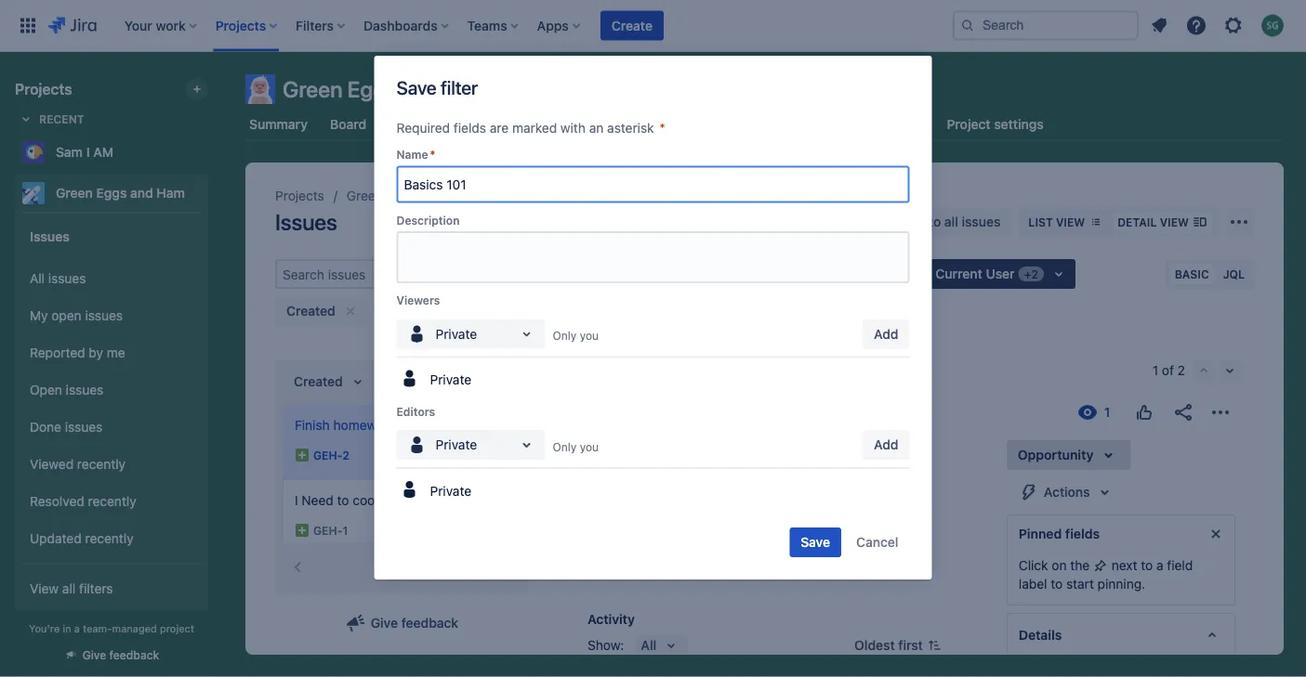 Task type: vqa. For each thing, say whether or not it's contained in the screenshot.
AM
yes



Task type: describe. For each thing, give the bounding box(es) containing it.
required fields are marked with an asterisk *
[[397, 120, 666, 136]]

ham
[[482, 493, 508, 509]]

ham up calendar at the left top of page
[[444, 76, 491, 102]]

0 vertical spatial 1
[[1153, 363, 1159, 378]]

save filter button
[[512, 297, 596, 326]]

updated
[[30, 531, 82, 547]]

required
[[397, 120, 450, 136]]

forms
[[585, 117, 624, 132]]

project settings
[[947, 117, 1044, 132]]

to right go
[[929, 214, 941, 230]]

only you for viewers
[[553, 330, 599, 343]]

green
[[385, 493, 420, 509]]

view for list view
[[1056, 216, 1085, 229]]

my open issues
[[30, 308, 123, 324]]

settings
[[994, 117, 1044, 132]]

projects link
[[275, 185, 324, 207]]

you for editors
[[580, 441, 599, 454]]

done
[[30, 420, 61, 435]]

go to all issues
[[908, 214, 1001, 230]]

fields for required
[[454, 120, 486, 136]]

0 vertical spatial save
[[397, 76, 437, 98]]

add for editors
[[874, 437, 899, 453]]

show:
[[588, 638, 624, 654]]

an
[[589, 120, 604, 136]]

recently for updated recently
[[85, 531, 134, 547]]

need
[[302, 493, 334, 509]]

a for team-
[[74, 623, 80, 635]]

to down click on the
[[1051, 577, 1063, 592]]

next
[[1112, 558, 1137, 574]]

name *
[[397, 148, 435, 161]]

give feedback for topmost give feedback button
[[371, 616, 459, 631]]

timeline link
[[507, 108, 567, 141]]

open issues
[[30, 383, 103, 398]]

and left ham
[[456, 493, 479, 509]]

1 horizontal spatial green
[[283, 76, 343, 102]]

all issues
[[30, 271, 86, 286]]

issues right go
[[962, 214, 1001, 230]]

0 horizontal spatial green
[[56, 185, 93, 201]]

a for field
[[1157, 558, 1164, 574]]

0 horizontal spatial of
[[402, 560, 414, 575]]

updated recently link
[[22, 521, 201, 558]]

oldest first
[[855, 638, 923, 654]]

0 vertical spatial finish
[[295, 418, 330, 433]]

view for detail view
[[1160, 216, 1189, 229]]

fields for pinned
[[1065, 527, 1100, 542]]

save button
[[790, 528, 841, 558]]

recently for viewed recently
[[77, 457, 126, 472]]

Description text field
[[397, 231, 910, 284]]

pages
[[646, 117, 684, 132]]

eggs down the sam i am link at the left top of the page
[[96, 185, 127, 201]]

give for topmost give feedback button
[[371, 616, 398, 631]]

pinning.
[[1098, 577, 1146, 592]]

timeline
[[511, 117, 563, 132]]

open
[[30, 383, 62, 398]]

and up description at the top of page
[[420, 188, 442, 204]]

is
[[618, 549, 629, 564]]

this is a description of my homework.
[[588, 549, 827, 564]]

summary link
[[245, 108, 311, 141]]

add button for editors
[[863, 430, 910, 460]]

label
[[1019, 577, 1047, 592]]

pinned fields
[[1019, 527, 1100, 542]]

my
[[734, 549, 753, 564]]

project
[[947, 117, 991, 132]]

homework.
[[756, 549, 827, 564]]

list link
[[385, 108, 415, 141]]

team-
[[83, 623, 112, 635]]

search image
[[960, 18, 975, 33]]

private up editors at the left bottom of page
[[430, 372, 472, 388]]

1 horizontal spatial finish
[[588, 437, 645, 463]]

eggs
[[423, 493, 453, 509]]

calendar link
[[430, 108, 492, 141]]

group containing all issues
[[22, 255, 201, 563]]

1 vertical spatial i
[[295, 493, 298, 509]]

oldest first button
[[843, 635, 953, 657]]

field
[[1167, 558, 1193, 574]]

detail
[[1118, 216, 1157, 229]]

cook
[[353, 493, 382, 509]]

name
[[397, 148, 428, 161]]

issues inside 'link'
[[85, 308, 123, 324]]

private left ham
[[430, 483, 472, 499]]

start
[[1066, 577, 1094, 592]]

0 horizontal spatial save filter
[[397, 76, 478, 98]]

only you for editors
[[553, 441, 599, 454]]

1 vertical spatial 1
[[342, 524, 348, 537]]

1 horizontal spatial green eggs and ham link
[[347, 185, 473, 207]]

1 of 2
[[1153, 363, 1185, 378]]

all inside group
[[62, 582, 76, 597]]

activity
[[588, 612, 635, 628]]

cancel
[[856, 535, 899, 550]]

recently for resolved recently
[[88, 494, 136, 510]]

0 horizontal spatial projects
[[15, 80, 72, 98]]

1 horizontal spatial all
[[945, 214, 958, 230]]

in
[[63, 623, 71, 635]]

me
[[107, 345, 125, 361]]

this
[[588, 549, 615, 564]]

2 vertical spatial save
[[801, 535, 830, 550]]

jql
[[1223, 268, 1245, 281]]

add button for viewers
[[863, 319, 910, 349]]

by
[[89, 345, 103, 361]]

description
[[642, 549, 715, 564]]

1 horizontal spatial homework
[[650, 437, 752, 463]]

resolved recently
[[30, 494, 136, 510]]

done issues
[[30, 420, 103, 435]]

collapse recent projects image
[[15, 108, 37, 130]]

viewed recently
[[30, 457, 126, 472]]

sam i am link
[[15, 134, 201, 171]]

1 vertical spatial *
[[430, 148, 435, 161]]

eggs up board
[[347, 76, 397, 102]]

pinned
[[1019, 527, 1062, 542]]

view all filters
[[30, 582, 113, 597]]

you for viewers
[[580, 330, 599, 343]]

private right editors text box
[[436, 437, 477, 453]]

Search field
[[953, 11, 1139, 40]]

1 horizontal spatial save
[[524, 304, 553, 319]]

done issues link
[[22, 409, 201, 446]]

project settings link
[[943, 108, 1048, 141]]

calendar
[[433, 117, 489, 132]]

details element
[[1007, 614, 1236, 658]]

hide message image
[[1205, 523, 1227, 546]]

to right next
[[1141, 558, 1153, 574]]

0 horizontal spatial issues
[[30, 228, 70, 244]]

2 horizontal spatial of
[[1162, 363, 1174, 378]]

first
[[898, 638, 923, 654]]

my
[[30, 308, 48, 324]]

newest first image
[[927, 639, 942, 654]]

next to a field label to start pinning.
[[1019, 558, 1193, 592]]

reset button
[[455, 297, 512, 326]]

only for editors
[[553, 441, 577, 454]]

0 vertical spatial give feedback button
[[334, 609, 470, 639]]

details
[[1019, 628, 1062, 643]]

reported
[[30, 345, 85, 361]]

sam
[[56, 145, 83, 160]]

list for list
[[389, 117, 411, 132]]

resolved recently link
[[22, 483, 201, 521]]

managed
[[112, 623, 157, 635]]



Task type: locate. For each thing, give the bounding box(es) containing it.
feedback down 'managed'
[[109, 649, 159, 662]]

geh-1
[[313, 524, 348, 537]]

green eggs and ham inside green eggs and ham link
[[56, 185, 185, 201]]

0 horizontal spatial give feedback
[[82, 649, 159, 662]]

filter up calendar at the left top of page
[[441, 76, 478, 98]]

green eggs and ham up list link
[[283, 76, 491, 102]]

1 only from the top
[[553, 330, 577, 343]]

0 vertical spatial feedback
[[401, 616, 459, 631]]

geh- for need
[[313, 524, 342, 537]]

open export issues dropdown image
[[867, 211, 889, 233]]

0 horizontal spatial *
[[430, 148, 435, 161]]

viewed recently link
[[22, 446, 201, 483]]

sam i am
[[56, 145, 113, 160]]

1 vertical spatial open image
[[516, 434, 538, 456]]

give feedback button
[[334, 609, 470, 639], [53, 641, 170, 671]]

green right projects link
[[347, 188, 383, 204]]

0 vertical spatial only you
[[553, 330, 599, 343]]

1 vertical spatial add button
[[863, 430, 910, 460]]

1 horizontal spatial give feedback
[[371, 616, 459, 631]]

1 vertical spatial save
[[524, 304, 553, 319]]

i need to cook green eggs and ham
[[295, 493, 508, 509]]

0 horizontal spatial give feedback button
[[53, 641, 170, 671]]

tab list
[[234, 108, 1295, 141]]

1 only you from the top
[[553, 330, 599, 343]]

finish
[[295, 418, 330, 433], [588, 437, 645, 463]]

pages link
[[643, 108, 688, 141]]

open image for viewers
[[516, 323, 538, 345]]

green eggs and ham link down the sam i am link at the left top of the page
[[15, 175, 201, 212]]

0 vertical spatial i
[[86, 145, 90, 160]]

0 horizontal spatial all
[[62, 582, 76, 597]]

all
[[945, 214, 958, 230], [62, 582, 76, 597]]

0 vertical spatial projects
[[15, 80, 72, 98]]

filters
[[79, 582, 113, 597]]

list view
[[1029, 216, 1085, 229]]

0 vertical spatial open image
[[516, 323, 538, 345]]

cancel button
[[845, 528, 910, 558]]

1 vertical spatial only you
[[553, 441, 599, 454]]

all issues link
[[22, 260, 201, 298]]

0 vertical spatial finish homework
[[295, 418, 396, 433]]

click
[[1019, 558, 1048, 574]]

oldest
[[855, 638, 895, 654]]

resolved
[[30, 494, 84, 510]]

0 horizontal spatial finish
[[295, 418, 330, 433]]

1 vertical spatial add
[[874, 437, 899, 453]]

reported by me link
[[22, 335, 201, 372]]

all right view
[[62, 582, 76, 597]]

1 vertical spatial all
[[62, 582, 76, 597]]

of
[[1162, 363, 1174, 378], [718, 549, 731, 564], [402, 560, 414, 575]]

basic
[[1175, 268, 1209, 281]]

reported by me
[[30, 345, 125, 361]]

filter inside 'save filter' button
[[557, 304, 585, 319]]

geh- down need
[[313, 524, 342, 537]]

issues right open
[[85, 308, 123, 324]]

1 horizontal spatial fields
[[1065, 527, 1100, 542]]

issues for done issues
[[65, 420, 103, 435]]

create banner
[[0, 0, 1306, 52]]

and down the sam i am link at the left top of the page
[[130, 185, 153, 201]]

open image for editors
[[516, 434, 538, 456]]

green down sam
[[56, 185, 93, 201]]

primary element
[[11, 0, 953, 52]]

save left the 'cancel'
[[801, 535, 830, 550]]

a for description
[[632, 549, 639, 564]]

jira image
[[48, 14, 96, 37], [48, 14, 96, 37]]

2 open image from the top
[[516, 434, 538, 456]]

open
[[51, 308, 82, 324]]

Viewers text field
[[406, 325, 409, 344]]

1 horizontal spatial finish homework
[[588, 437, 752, 463]]

marked
[[512, 120, 557, 136]]

1 group from the top
[[22, 212, 201, 619]]

create button
[[600, 11, 664, 40]]

list inside list link
[[389, 117, 411, 132]]

feedback
[[401, 616, 459, 631], [109, 649, 159, 662]]

save up list link
[[397, 76, 437, 98]]

projects down summary link
[[275, 188, 324, 204]]

projects
[[15, 80, 72, 98], [275, 188, 324, 204]]

go
[[908, 214, 925, 230]]

1 add from the top
[[874, 326, 899, 342]]

issues down projects link
[[275, 209, 337, 235]]

save right reset
[[524, 304, 553, 319]]

1 vertical spatial geh-
[[313, 524, 342, 537]]

1-2 of 2
[[378, 560, 425, 575]]

0 vertical spatial homework
[[333, 418, 396, 433]]

issues down reported by me
[[66, 383, 103, 398]]

1 vertical spatial list
[[1029, 216, 1053, 229]]

group containing issues
[[22, 212, 201, 619]]

green eggs and ham down the sam i am link at the left top of the page
[[56, 185, 185, 201]]

open issues link
[[22, 372, 201, 409]]

1 horizontal spatial projects
[[275, 188, 324, 204]]

1 horizontal spatial feedback
[[401, 616, 459, 631]]

1 vertical spatial homework
[[650, 437, 752, 463]]

issues up viewed recently at the bottom left of the page
[[65, 420, 103, 435]]

geh- up need
[[313, 449, 342, 462]]

green eggs and ham up description at the top of page
[[347, 188, 473, 204]]

the
[[1070, 558, 1090, 574]]

all
[[30, 271, 45, 286]]

list for list view
[[1029, 216, 1053, 229]]

geh- for homework
[[313, 449, 342, 462]]

forms link
[[582, 108, 628, 141]]

1 geh- from the top
[[313, 449, 342, 462]]

board link
[[326, 108, 370, 141]]

1 vertical spatial give
[[82, 649, 106, 662]]

green
[[283, 76, 343, 102], [56, 185, 93, 201], [347, 188, 383, 204]]

description
[[397, 214, 460, 227]]

give feedback
[[371, 616, 459, 631], [82, 649, 159, 662]]

1 vertical spatial lead image
[[295, 523, 310, 538]]

all right go
[[945, 214, 958, 230]]

2 horizontal spatial save
[[801, 535, 830, 550]]

ham down the sam i am link at the left top of the page
[[157, 185, 185, 201]]

1 horizontal spatial a
[[632, 549, 639, 564]]

a left field
[[1157, 558, 1164, 574]]

my open issues link
[[22, 298, 201, 335]]

give down the team-
[[82, 649, 106, 662]]

2 horizontal spatial a
[[1157, 558, 1164, 574]]

1 horizontal spatial list
[[1029, 216, 1053, 229]]

detail view
[[1118, 216, 1189, 229]]

0 horizontal spatial save
[[397, 76, 437, 98]]

1 vertical spatial save filter
[[524, 304, 585, 319]]

issues for all issues
[[48, 271, 86, 286]]

0 horizontal spatial i
[[86, 145, 90, 160]]

0 vertical spatial fields
[[454, 120, 486, 136]]

ham up description at the top of page
[[446, 188, 473, 204]]

0 vertical spatial recently
[[77, 457, 126, 472]]

geh-2
[[313, 449, 350, 462]]

give for the left give feedback button
[[82, 649, 106, 662]]

1 horizontal spatial of
[[718, 549, 731, 564]]

2 view from the left
[[1160, 216, 1189, 229]]

open image
[[516, 323, 538, 345], [516, 434, 538, 456]]

sort descending image
[[457, 374, 472, 389]]

give down 1-
[[371, 616, 398, 631]]

1 vertical spatial finish homework
[[588, 437, 752, 463]]

1 horizontal spatial *
[[660, 120, 666, 136]]

are
[[490, 120, 509, 136]]

1 vertical spatial give feedback
[[82, 649, 159, 662]]

0 horizontal spatial view
[[1056, 216, 1085, 229]]

give feedback button down you're in a team-managed project in the bottom of the page
[[53, 641, 170, 671]]

am
[[93, 145, 113, 160]]

0 vertical spatial *
[[660, 120, 666, 136]]

0 vertical spatial add button
[[863, 319, 910, 349]]

lead image for finish
[[295, 448, 310, 463]]

save filter
[[397, 76, 478, 98], [524, 304, 585, 319]]

with
[[561, 120, 586, 136]]

recently down the resolved recently link
[[85, 531, 134, 547]]

view
[[1056, 216, 1085, 229], [1160, 216, 1189, 229]]

view left "detail"
[[1056, 216, 1085, 229]]

1 lead image from the top
[[295, 448, 310, 463]]

lead image left geh-2
[[295, 448, 310, 463]]

private
[[436, 326, 477, 342], [430, 372, 472, 388], [436, 437, 477, 453], [430, 483, 472, 499]]

1 view from the left
[[1056, 216, 1085, 229]]

2 group from the top
[[22, 255, 201, 563]]

go to all issues link
[[897, 207, 1012, 237]]

2 only from the top
[[553, 441, 577, 454]]

give feedback down 1-2 of 2
[[371, 616, 459, 631]]

click on the
[[1019, 558, 1093, 574]]

1 vertical spatial give feedback button
[[53, 641, 170, 671]]

* right asterisk
[[660, 120, 666, 136]]

updated recently
[[30, 531, 134, 547]]

0 vertical spatial geh-
[[313, 449, 342, 462]]

0 vertical spatial filter
[[441, 76, 478, 98]]

create
[[612, 18, 653, 33]]

1 horizontal spatial issues
[[275, 209, 337, 235]]

Search issues text field
[[277, 261, 422, 287]]

0 horizontal spatial list
[[389, 117, 411, 132]]

give feedback for the left give feedback button
[[82, 649, 159, 662]]

filter
[[441, 76, 478, 98], [557, 304, 585, 319]]

recently
[[77, 457, 126, 472], [88, 494, 136, 510], [85, 531, 134, 547]]

a inside next to a field label to start pinning.
[[1157, 558, 1164, 574]]

green eggs and ham link up description at the top of page
[[347, 185, 473, 207]]

lead image left geh-1
[[295, 523, 310, 538]]

1 horizontal spatial i
[[295, 493, 298, 509]]

i left am
[[86, 145, 90, 160]]

viewed
[[30, 457, 74, 472]]

lead image for i
[[295, 523, 310, 538]]

1 vertical spatial recently
[[88, 494, 136, 510]]

save filter up required
[[397, 76, 478, 98]]

1
[[1153, 363, 1159, 378], [342, 524, 348, 537]]

1 horizontal spatial give
[[371, 616, 398, 631]]

on
[[1052, 558, 1067, 574]]

0 horizontal spatial 1
[[342, 524, 348, 537]]

a right is
[[632, 549, 639, 564]]

1 horizontal spatial 1
[[1153, 363, 1159, 378]]

2 geh- from the top
[[313, 524, 342, 537]]

list right go to all issues link
[[1029, 216, 1053, 229]]

filter right reset
[[557, 304, 585, 319]]

0 horizontal spatial homework
[[333, 418, 396, 433]]

2
[[1178, 363, 1185, 378], [342, 449, 350, 462], [390, 560, 398, 575], [417, 560, 425, 575]]

summary
[[249, 117, 308, 132]]

view right "detail"
[[1160, 216, 1189, 229]]

0 vertical spatial add
[[874, 326, 899, 342]]

finish homework
[[295, 418, 396, 433], [588, 437, 752, 463]]

1 vertical spatial finish
[[588, 437, 645, 463]]

tab list containing summary
[[234, 108, 1295, 141]]

2 lead image from the top
[[295, 523, 310, 538]]

2 vertical spatial recently
[[85, 531, 134, 547]]

0 horizontal spatial give
[[82, 649, 106, 662]]

1 vertical spatial filter
[[557, 304, 585, 319]]

None field
[[398, 168, 908, 201]]

2 add from the top
[[874, 437, 899, 453]]

1 add button from the top
[[863, 319, 910, 349]]

1 vertical spatial feedback
[[109, 649, 159, 662]]

i left need
[[295, 493, 298, 509]]

group
[[22, 212, 201, 619], [22, 255, 201, 563]]

0 vertical spatial only
[[553, 330, 577, 343]]

0 vertical spatial list
[[389, 117, 411, 132]]

recent
[[39, 112, 84, 126]]

view
[[30, 582, 59, 597]]

0 horizontal spatial finish homework
[[295, 418, 396, 433]]

1 open image from the top
[[516, 323, 538, 345]]

save filter inside button
[[524, 304, 585, 319]]

1 horizontal spatial give feedback button
[[334, 609, 470, 639]]

2 add button from the top
[[863, 430, 910, 460]]

1 vertical spatial projects
[[275, 188, 324, 204]]

issues for open issues
[[66, 383, 103, 398]]

a right in at the bottom left of page
[[74, 623, 80, 635]]

eggs
[[347, 76, 397, 102], [96, 185, 127, 201], [386, 188, 416, 204]]

*
[[660, 120, 666, 136], [430, 148, 435, 161]]

viewers
[[397, 294, 440, 307]]

1 vertical spatial you
[[580, 441, 599, 454]]

fields left are
[[454, 120, 486, 136]]

recently down viewed recently link
[[88, 494, 136, 510]]

1 vertical spatial only
[[553, 441, 577, 454]]

a
[[632, 549, 639, 564], [1157, 558, 1164, 574], [74, 623, 80, 635]]

2 horizontal spatial green
[[347, 188, 383, 204]]

Editors text field
[[406, 436, 409, 455]]

fields up the
[[1065, 527, 1100, 542]]

only for viewers
[[553, 330, 577, 343]]

list up name
[[389, 117, 411, 132]]

0 horizontal spatial feedback
[[109, 649, 159, 662]]

editors
[[397, 405, 435, 418]]

save filter right reset
[[524, 304, 585, 319]]

1 horizontal spatial save filter
[[524, 304, 585, 319]]

feedback down 1-2 of 2
[[401, 616, 459, 631]]

you're in a team-managed project
[[29, 623, 194, 635]]

and up required
[[402, 76, 439, 102]]

board
[[330, 117, 366, 132]]

0 horizontal spatial green eggs and ham link
[[15, 175, 201, 212]]

0 horizontal spatial filter
[[441, 76, 478, 98]]

0 vertical spatial lead image
[[295, 448, 310, 463]]

* right name
[[430, 148, 435, 161]]

add for viewers
[[874, 326, 899, 342]]

lead image
[[295, 448, 310, 463], [295, 523, 310, 538]]

give feedback button down 1-2 of 2
[[334, 609, 470, 639]]

0 vertical spatial you
[[580, 330, 599, 343]]

to left cook
[[337, 493, 349, 509]]

0 horizontal spatial fields
[[454, 120, 486, 136]]

0 horizontal spatial a
[[74, 623, 80, 635]]

reset
[[466, 304, 501, 319]]

projects up collapse recent projects icon
[[15, 80, 72, 98]]

give feedback down you're in a team-managed project in the bottom of the page
[[82, 649, 159, 662]]

issues up the all issues
[[30, 228, 70, 244]]

i inside the sam i am link
[[86, 145, 90, 160]]

green up summary
[[283, 76, 343, 102]]

asterisk
[[607, 120, 654, 136]]

eggs up description at the top of page
[[386, 188, 416, 204]]

1 horizontal spatial filter
[[557, 304, 585, 319]]

1 horizontal spatial view
[[1160, 216, 1189, 229]]

1 you from the top
[[580, 330, 599, 343]]

0 vertical spatial give feedback
[[371, 616, 459, 631]]

2 only you from the top
[[553, 441, 599, 454]]

recently down done issues link
[[77, 457, 126, 472]]

private down reset
[[436, 326, 477, 342]]

issues right all
[[48, 271, 86, 286]]

2 you from the top
[[580, 441, 599, 454]]

0 vertical spatial all
[[945, 214, 958, 230]]

geh-
[[313, 449, 342, 462], [313, 524, 342, 537]]



